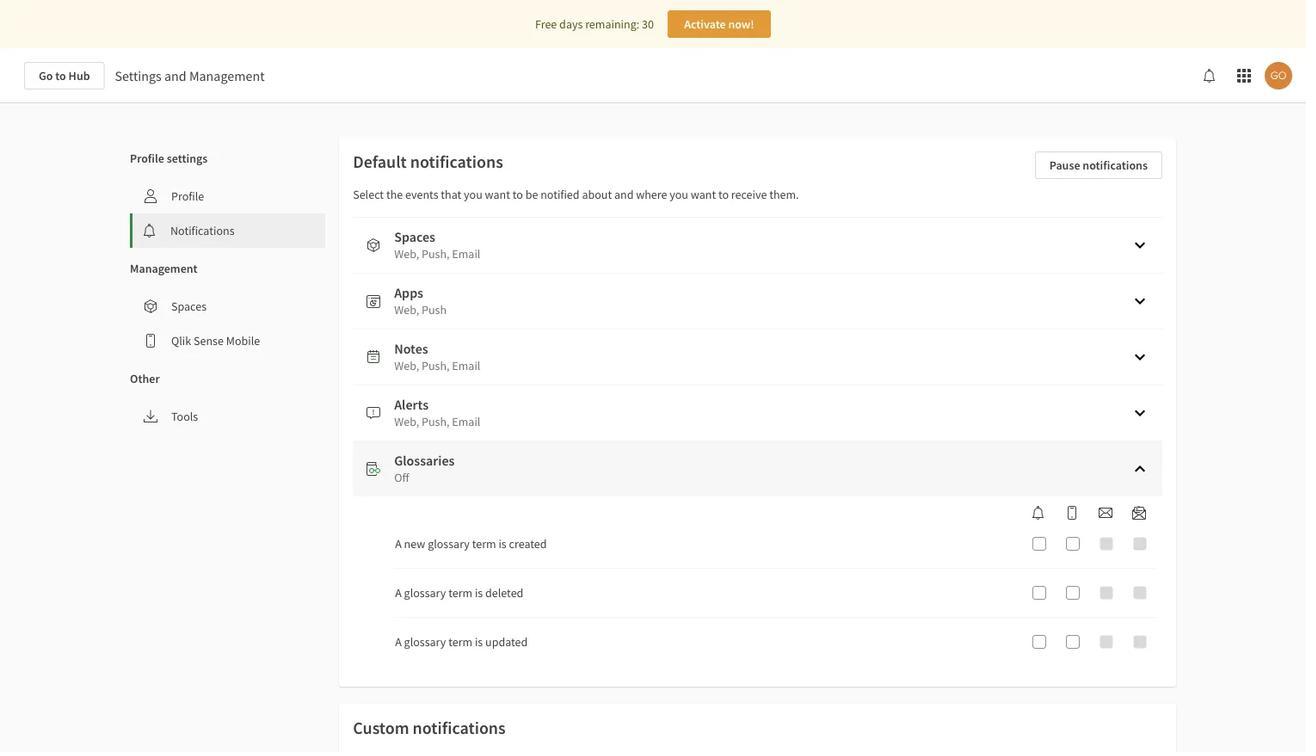 Task type: describe. For each thing, give the bounding box(es) containing it.
0 vertical spatial glossary
[[428, 536, 470, 552]]

apps
[[394, 284, 424, 301]]

pause notifications button
[[1035, 151, 1163, 179]]

be
[[526, 187, 538, 202]]

free
[[535, 16, 557, 32]]

glossary for a glossary term is updated
[[404, 634, 446, 650]]

push, for alerts
[[422, 414, 450, 430]]

is for deleted
[[475, 585, 483, 601]]

glossary for a glossary term is deleted
[[404, 585, 446, 601]]

custom notifications
[[353, 717, 506, 739]]

gary orlando image
[[1265, 62, 1293, 90]]

created
[[509, 536, 547, 552]]

0 vertical spatial management
[[189, 67, 265, 84]]

new
[[404, 536, 426, 552]]

about
[[582, 187, 612, 202]]

select
[[353, 187, 384, 202]]

off
[[394, 470, 409, 485]]

web, for notes
[[394, 358, 419, 374]]

spaces for spaces web, push, email
[[394, 228, 436, 245]]

a for a glossary term is updated
[[395, 634, 402, 650]]

go to hub
[[39, 68, 90, 83]]

a glossary term is updated
[[395, 634, 528, 650]]

profile link
[[130, 179, 326, 213]]

2 want from the left
[[691, 187, 716, 202]]

email for alerts
[[452, 414, 481, 430]]

notifications
[[170, 223, 235, 238]]

2 horizontal spatial to
[[719, 187, 729, 202]]

qlik sense mobile
[[171, 333, 260, 349]]

mobile
[[226, 333, 260, 349]]

other
[[130, 371, 160, 386]]

days
[[560, 16, 583, 32]]

activate now!
[[684, 16, 755, 32]]

receive
[[732, 187, 767, 202]]

push, for spaces
[[422, 246, 450, 262]]

where
[[636, 187, 667, 202]]

them.
[[770, 187, 799, 202]]

0 horizontal spatial to
[[55, 68, 66, 83]]

hub
[[69, 68, 90, 83]]

0 vertical spatial term
[[472, 536, 496, 552]]

spaces web, push, email
[[394, 228, 481, 262]]

0 vertical spatial is
[[499, 536, 507, 552]]

1 horizontal spatial to
[[513, 187, 523, 202]]

notifications when using qlik sense in a browser element
[[1025, 506, 1053, 520]]

30
[[642, 16, 654, 32]]

notes web, push, email
[[394, 340, 481, 374]]

1 vertical spatial and
[[615, 187, 634, 202]]

1 want from the left
[[485, 187, 510, 202]]

term for updated
[[449, 634, 473, 650]]

email for notes
[[452, 358, 481, 374]]

activate now! link
[[668, 10, 771, 38]]

a glossary term is deleted
[[395, 585, 524, 601]]

updated
[[485, 634, 528, 650]]

push, for notes
[[422, 358, 450, 374]]

custom
[[353, 717, 409, 739]]

notifications sent to your email element
[[1092, 506, 1120, 520]]

profile for profile
[[171, 189, 204, 204]]

pause notifications
[[1050, 158, 1148, 173]]

push notifications in qlik sense mobile image
[[1066, 506, 1079, 520]]

settings
[[167, 151, 208, 166]]

pause
[[1050, 158, 1081, 173]]

default
[[353, 151, 407, 173]]

now!
[[729, 16, 755, 32]]



Task type: locate. For each thing, give the bounding box(es) containing it.
settings
[[115, 67, 162, 84]]

management
[[189, 67, 265, 84], [130, 261, 198, 276]]

1 horizontal spatial profile
[[171, 189, 204, 204]]

notifications bundled in a daily email digest element
[[1126, 506, 1153, 520]]

1 vertical spatial management
[[130, 261, 198, 276]]

1 vertical spatial push,
[[422, 358, 450, 374]]

free days remaining: 30
[[535, 16, 654, 32]]

push,
[[422, 246, 450, 262], [422, 358, 450, 374], [422, 414, 450, 430]]

notifications inside button
[[1083, 158, 1148, 173]]

notifications when using qlik sense in a browser image
[[1032, 506, 1046, 520]]

and right the about
[[615, 187, 634, 202]]

1 web, from the top
[[394, 246, 419, 262]]

to right "go"
[[55, 68, 66, 83]]

web, down notes
[[394, 358, 419, 374]]

1 vertical spatial spaces
[[171, 299, 207, 314]]

settings and management
[[115, 67, 265, 84]]

spaces down events
[[394, 228, 436, 245]]

glossary down a glossary term is deleted
[[404, 634, 446, 650]]

0 vertical spatial spaces
[[394, 228, 436, 245]]

profile settings
[[130, 151, 208, 166]]

email up alerts web, push, email
[[452, 358, 481, 374]]

1 horizontal spatial spaces
[[394, 228, 436, 245]]

notes
[[394, 340, 428, 357]]

0 horizontal spatial spaces
[[171, 299, 207, 314]]

web, inside spaces web, push, email
[[394, 246, 419, 262]]

1 vertical spatial glossary
[[404, 585, 446, 601]]

0 horizontal spatial profile
[[130, 151, 164, 166]]

term left updated
[[449, 634, 473, 650]]

email inside alerts web, push, email
[[452, 414, 481, 430]]

profile up the notifications
[[171, 189, 204, 204]]

web, up apps
[[394, 246, 419, 262]]

glossaries off
[[394, 452, 455, 485]]

1 vertical spatial is
[[475, 585, 483, 601]]

web, inside apps web, push
[[394, 302, 419, 318]]

2 vertical spatial is
[[475, 634, 483, 650]]

notifications sent to your email image
[[1099, 506, 1113, 520]]

is left deleted
[[475, 585, 483, 601]]

want left be
[[485, 187, 510, 202]]

1 horizontal spatial you
[[670, 187, 689, 202]]

spaces inside spaces web, push, email
[[394, 228, 436, 245]]

notifications for custom notifications
[[413, 717, 506, 739]]

alerts web, push, email
[[394, 396, 481, 430]]

sense
[[194, 333, 224, 349]]

go to hub link
[[24, 62, 105, 90]]

profile
[[130, 151, 164, 166], [171, 189, 204, 204]]

apps web, push
[[394, 284, 447, 318]]

spaces link
[[130, 289, 326, 324]]

0 horizontal spatial want
[[485, 187, 510, 202]]

2 a from the top
[[395, 585, 402, 601]]

web, down apps
[[394, 302, 419, 318]]

you right that at the top left of page
[[464, 187, 483, 202]]

1 horizontal spatial want
[[691, 187, 716, 202]]

1 vertical spatial profile
[[171, 189, 204, 204]]

1 email from the top
[[452, 246, 481, 262]]

and
[[164, 67, 187, 84], [615, 187, 634, 202]]

2 email from the top
[[452, 358, 481, 374]]

3 a from the top
[[395, 634, 402, 650]]

web, inside alerts web, push, email
[[394, 414, 419, 430]]

email inside spaces web, push, email
[[452, 246, 481, 262]]

email for spaces
[[452, 246, 481, 262]]

term for deleted
[[449, 585, 473, 601]]

2 vertical spatial a
[[395, 634, 402, 650]]

1 push, from the top
[[422, 246, 450, 262]]

qlik sense mobile link
[[130, 324, 326, 358]]

push, down notes
[[422, 358, 450, 374]]

1 vertical spatial term
[[449, 585, 473, 601]]

you
[[464, 187, 483, 202], [670, 187, 689, 202]]

0 vertical spatial profile
[[130, 151, 164, 166]]

alerts
[[394, 396, 429, 413]]

email inside notes web, push, email
[[452, 358, 481, 374]]

term left created
[[472, 536, 496, 552]]

0 vertical spatial and
[[164, 67, 187, 84]]

glossary
[[428, 536, 470, 552], [404, 585, 446, 601], [404, 634, 446, 650]]

notifications link
[[133, 213, 326, 248]]

2 vertical spatial email
[[452, 414, 481, 430]]

3 push, from the top
[[422, 414, 450, 430]]

notifications for pause notifications
[[1083, 158, 1148, 173]]

notifications right pause
[[1083, 158, 1148, 173]]

push, inside alerts web, push, email
[[422, 414, 450, 430]]

web, for apps
[[394, 302, 419, 318]]

web, for spaces
[[394, 246, 419, 262]]

a down a glossary term is deleted
[[395, 634, 402, 650]]

want left receive
[[691, 187, 716, 202]]

a for a glossary term is deleted
[[395, 585, 402, 601]]

a
[[395, 536, 402, 552], [395, 585, 402, 601], [395, 634, 402, 650]]

is left created
[[499, 536, 507, 552]]

a left new
[[395, 536, 402, 552]]

profile for profile settings
[[130, 151, 164, 166]]

web, down alerts
[[394, 414, 419, 430]]

that
[[441, 187, 462, 202]]

you right where at the top of the page
[[670, 187, 689, 202]]

1 horizontal spatial and
[[615, 187, 634, 202]]

push, up apps
[[422, 246, 450, 262]]

profile inside profile link
[[171, 189, 204, 204]]

notifications
[[410, 151, 503, 173], [1083, 158, 1148, 173], [413, 717, 506, 739]]

2 push, from the top
[[422, 358, 450, 374]]

spaces
[[394, 228, 436, 245], [171, 299, 207, 314]]

and right settings
[[164, 67, 187, 84]]

3 web, from the top
[[394, 358, 419, 374]]

select the events that you want to be notified about and where you want to receive them.
[[353, 187, 799, 202]]

events
[[405, 187, 439, 202]]

1 vertical spatial email
[[452, 358, 481, 374]]

notifications for default notifications
[[410, 151, 503, 173]]

activate
[[684, 16, 726, 32]]

0 vertical spatial a
[[395, 536, 402, 552]]

remaining:
[[585, 16, 640, 32]]

1 a from the top
[[395, 536, 402, 552]]

0 horizontal spatial you
[[464, 187, 483, 202]]

qlik
[[171, 333, 191, 349]]

web, for alerts
[[394, 414, 419, 430]]

notifications up that at the top left of page
[[410, 151, 503, 173]]

4 web, from the top
[[394, 414, 419, 430]]

spaces up qlik
[[171, 299, 207, 314]]

spaces for spaces
[[171, 299, 207, 314]]

web, inside notes web, push, email
[[394, 358, 419, 374]]

3 email from the top
[[452, 414, 481, 430]]

glossary right new
[[428, 536, 470, 552]]

2 web, from the top
[[394, 302, 419, 318]]

the
[[386, 187, 403, 202]]

profile left settings
[[130, 151, 164, 166]]

glossaries
[[394, 452, 455, 469]]

go
[[39, 68, 53, 83]]

term
[[472, 536, 496, 552], [449, 585, 473, 601], [449, 634, 473, 650]]

spaces inside spaces link
[[171, 299, 207, 314]]

deleted
[[485, 585, 524, 601]]

email down that at the top left of page
[[452, 246, 481, 262]]

a new glossary term is created
[[395, 536, 547, 552]]

0 horizontal spatial and
[[164, 67, 187, 84]]

a up a glossary term is updated
[[395, 585, 402, 601]]

1 vertical spatial a
[[395, 585, 402, 601]]

glossary down new
[[404, 585, 446, 601]]

is
[[499, 536, 507, 552], [475, 585, 483, 601], [475, 634, 483, 650]]

push
[[422, 302, 447, 318]]

default notifications
[[353, 151, 503, 173]]

2 vertical spatial glossary
[[404, 634, 446, 650]]

email
[[452, 246, 481, 262], [452, 358, 481, 374], [452, 414, 481, 430]]

to left be
[[513, 187, 523, 202]]

notified
[[541, 187, 580, 202]]

is for updated
[[475, 634, 483, 650]]

email up glossaries
[[452, 414, 481, 430]]

to left receive
[[719, 187, 729, 202]]

1 you from the left
[[464, 187, 483, 202]]

a for a new glossary term is created
[[395, 536, 402, 552]]

2 vertical spatial push,
[[422, 414, 450, 430]]

tools
[[171, 409, 198, 424]]

notifications right the "custom"
[[413, 717, 506, 739]]

to
[[55, 68, 66, 83], [513, 187, 523, 202], [719, 187, 729, 202]]

tools link
[[130, 399, 326, 434]]

push, inside spaces web, push, email
[[422, 246, 450, 262]]

0 vertical spatial push,
[[422, 246, 450, 262]]

2 you from the left
[[670, 187, 689, 202]]

web,
[[394, 246, 419, 262], [394, 302, 419, 318], [394, 358, 419, 374], [394, 414, 419, 430]]

want
[[485, 187, 510, 202], [691, 187, 716, 202]]

push notifications in qlik sense mobile element
[[1059, 506, 1086, 520]]

push, down alerts
[[422, 414, 450, 430]]

notifications bundled in a daily email digest image
[[1133, 506, 1147, 520]]

2 vertical spatial term
[[449, 634, 473, 650]]

term left deleted
[[449, 585, 473, 601]]

0 vertical spatial email
[[452, 246, 481, 262]]

is left updated
[[475, 634, 483, 650]]

push, inside notes web, push, email
[[422, 358, 450, 374]]



Task type: vqa. For each thing, say whether or not it's contained in the screenshot.
Custom notifications
yes



